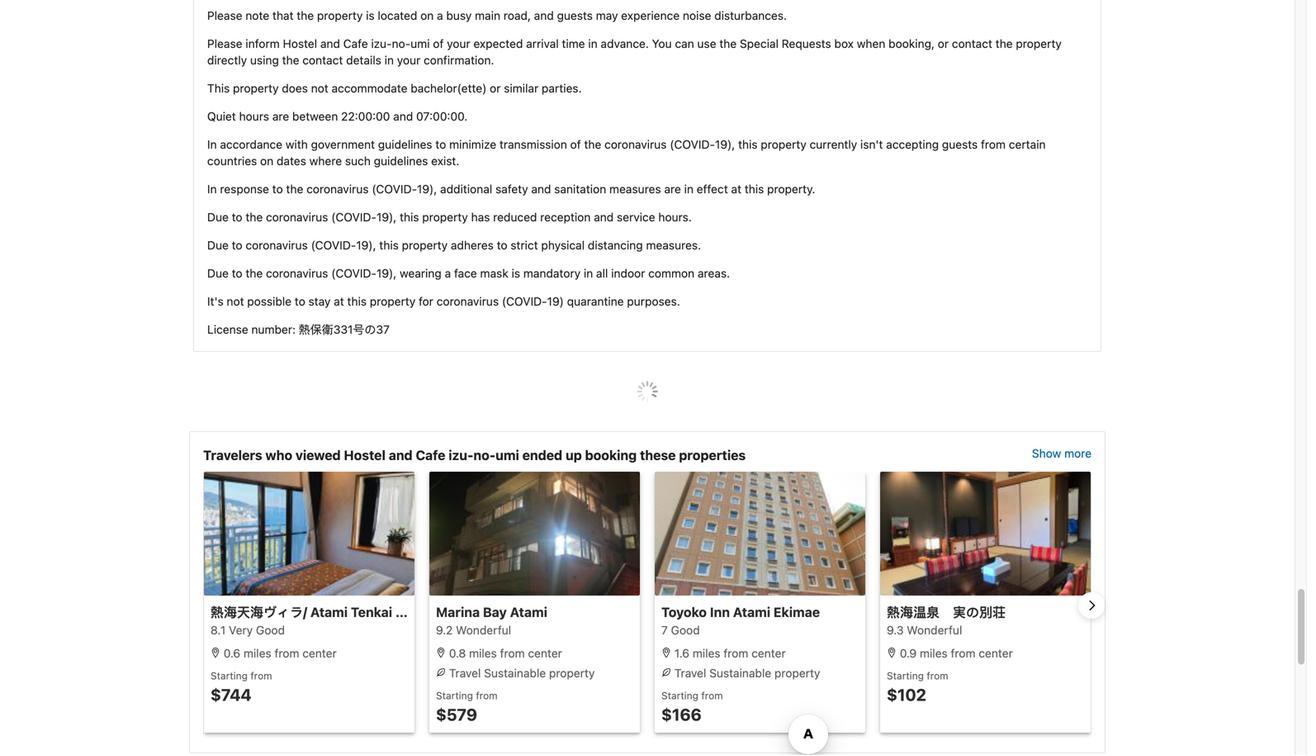 Task type: describe. For each thing, give the bounding box(es) containing it.
sustainable for $579
[[484, 666, 546, 680]]

from down the "熱海温泉　実の別荘 9.3 wonderful"
[[951, 647, 976, 660]]

face
[[454, 267, 477, 280]]

(covid- inside in accordance with government guidelines to minimize transmission of the coronavirus (covid-19), this property currently isn't accepting guests from certain countries on dates where such guidelines exist.
[[670, 138, 715, 151]]

travel sustainable property for $579
[[446, 666, 595, 680]]

inform
[[246, 37, 280, 51]]

hours.
[[659, 210, 692, 224]]

travelers
[[203, 447, 262, 463]]

response
[[220, 182, 269, 196]]

special
[[740, 37, 779, 51]]

on inside in accordance with government guidelines to minimize transmission of the coronavirus (covid-19), this property currently isn't accepting guests from certain countries on dates where such guidelines exist.
[[260, 154, 274, 168]]

certain
[[1009, 138, 1046, 151]]

main
[[475, 9, 501, 22]]

accordance
[[220, 138, 283, 151]]

starting from $102
[[887, 670, 949, 704]]

sanitation
[[554, 182, 607, 196]]

atami for $579
[[510, 604, 548, 620]]

box
[[835, 37, 854, 51]]

quarantine
[[567, 295, 624, 308]]

of for transmission
[[570, 138, 581, 151]]

熱海天海ヴィラ/ atami tenkai villa 8.1 very good
[[211, 604, 423, 637]]

reduced
[[493, 210, 537, 224]]

熱海温泉　実の別荘 9.3 wonderful
[[887, 604, 1006, 637]]

busy
[[446, 9, 472, 22]]

ekimae
[[774, 604, 820, 620]]

booking
[[585, 447, 637, 463]]

from inside starting from $579
[[476, 690, 498, 701]]

booking,
[[889, 37, 935, 51]]

toyoko
[[662, 604, 707, 620]]

tenkai
[[351, 604, 392, 620]]

confirmation.
[[424, 53, 494, 67]]

in left all
[[584, 267, 593, 280]]

9.3 wonderful
[[887, 623, 963, 637]]

$102
[[887, 685, 927, 704]]

such
[[345, 154, 371, 168]]

use
[[698, 37, 717, 51]]

toyoko inn atami ekimae 7 good
[[662, 604, 820, 637]]

road,
[[504, 9, 531, 22]]

1 horizontal spatial cafe
[[416, 447, 446, 463]]

please for please note that the property is located on a busy main road, and guests may experience noise disturbances.
[[207, 9, 243, 22]]

note
[[246, 9, 269, 22]]

07:00:00.
[[416, 110, 468, 123]]

more
[[1065, 447, 1092, 460]]

viewed
[[296, 447, 341, 463]]

19), inside in accordance with government guidelines to minimize transmission of the coronavirus (covid-19), this property currently isn't accepting guests from certain countries on dates where such guidelines exist.
[[715, 138, 735, 151]]

to inside in accordance with government guidelines to minimize transmission of the coronavirus (covid-19), this property currently isn't accepting guests from certain countries on dates where such guidelines exist.
[[436, 138, 446, 151]]

of for umi
[[433, 37, 444, 51]]

license
[[207, 323, 248, 336]]

miles for inn
[[693, 647, 721, 660]]

exist.
[[431, 154, 460, 168]]

measures
[[610, 182, 661, 196]]

1.6
[[675, 647, 690, 660]]

currently
[[810, 138, 858, 151]]

from inside in accordance with government guidelines to minimize transmission of the coronavirus (covid-19), this property currently isn't accepting guests from certain countries on dates where such guidelines exist.
[[981, 138, 1006, 151]]

0.6
[[224, 647, 240, 660]]

0.9
[[900, 647, 917, 660]]

and down this property does not accommodate bachelor(ette) or similar parties. at the top of the page
[[393, 110, 413, 123]]

izu- inside please inform hostel and cafe izu-no-umi of your expected arrival time in advance. you can use the special requests box when booking, or contact the property directly using the contact details in your confirmation.
[[371, 37, 392, 51]]

show more link
[[1032, 445, 1092, 465]]

starting for $102
[[887, 670, 924, 682]]

marina
[[436, 604, 480, 620]]

starting for $579
[[436, 690, 473, 701]]

you
[[652, 37, 672, 51]]

miles for bay
[[469, 647, 497, 660]]

1 horizontal spatial no-
[[474, 447, 496, 463]]

cafe inside please inform hostel and cafe izu-no-umi of your expected arrival time in advance. you can use the special requests box when booking, or contact the property directly using the contact details in your confirmation.
[[343, 37, 368, 51]]

show
[[1032, 447, 1062, 460]]

1 horizontal spatial not
[[311, 82, 329, 95]]

from down the toyoko inn atami ekimae 7 good
[[724, 647, 749, 660]]

does
[[282, 82, 308, 95]]

0 vertical spatial guests
[[557, 9, 593, 22]]

from down marina bay atami 9.2 wonderful
[[500, 647, 525, 660]]

$166
[[662, 705, 702, 724]]

when
[[857, 37, 886, 51]]

1 vertical spatial at
[[334, 295, 344, 308]]

1.6 miles from center
[[672, 647, 786, 660]]

noise
[[683, 9, 712, 22]]

hostel inside please inform hostel and cafe izu-no-umi of your expected arrival time in advance. you can use the special requests box when booking, or contact the property directly using the contact details in your confirmation.
[[283, 37, 317, 51]]

1 vertical spatial guidelines
[[374, 154, 428, 168]]

(covid- up due to the coronavirus (covid-19), this property has reduced reception and service hours.
[[372, 182, 417, 196]]

0 horizontal spatial is
[[366, 9, 375, 22]]

time
[[562, 37, 585, 51]]

starting from $166
[[662, 690, 723, 724]]

ended
[[523, 447, 563, 463]]

center for inn
[[752, 647, 786, 660]]

due to the coronavirus (covid-19), this property has reduced reception and service hours.
[[207, 210, 692, 224]]

and inside please inform hostel and cafe izu-no-umi of your expected arrival time in advance. you can use the special requests box when booking, or contact the property directly using the contact details in your confirmation.
[[320, 37, 340, 51]]

adheres
[[451, 238, 494, 252]]

property inside please inform hostel and cafe izu-no-umi of your expected arrival time in advance. you can use the special requests box when booking, or contact the property directly using the contact details in your confirmation.
[[1016, 37, 1062, 51]]

purposes.
[[627, 295, 680, 308]]

located
[[378, 9, 417, 22]]

miles for atami
[[244, 647, 272, 660]]

please note that the property is located on a busy main road, and guests may experience noise disturbances.
[[207, 9, 787, 22]]

effect
[[697, 182, 728, 196]]

center for atami
[[303, 647, 337, 660]]

the inside in accordance with government guidelines to minimize transmission of the coronavirus (covid-19), this property currently isn't accepting guests from certain countries on dates where such guidelines exist.
[[584, 138, 602, 151]]

indoor
[[611, 267, 645, 280]]

isn't
[[861, 138, 883, 151]]

sustainable for $166
[[710, 666, 772, 680]]

0 vertical spatial on
[[421, 9, 434, 22]]

0.8 miles from center
[[446, 647, 562, 660]]

expected
[[474, 37, 523, 51]]

coronavirus up stay
[[266, 267, 328, 280]]

coronavirus down dates
[[266, 210, 328, 224]]

bachelor(ette)
[[411, 82, 487, 95]]

travel for $166
[[675, 666, 707, 680]]

please for please inform hostel and cafe izu-no-umi of your expected arrival time in advance. you can use the special requests box when booking, or contact the property directly using the contact details in your confirmation.
[[207, 37, 243, 51]]

22:00:00
[[341, 110, 390, 123]]

minimize
[[449, 138, 497, 151]]

from inside starting from $102
[[927, 670, 949, 682]]

and right road,
[[534, 9, 554, 22]]

properties
[[679, 447, 746, 463]]

mask
[[480, 267, 509, 280]]

these
[[640, 447, 676, 463]]

due to coronavirus (covid-19), this property adheres to strict physical distancing measures.
[[207, 238, 701, 252]]

license number: 熱保衛331号の37
[[207, 323, 390, 336]]

number:
[[252, 323, 296, 336]]

due to the coronavirus (covid-19), wearing a face mask is mandatory in all indoor common areas.
[[207, 267, 730, 280]]

experience
[[621, 9, 680, 22]]

guests inside in accordance with government guidelines to minimize transmission of the coronavirus (covid-19), this property currently isn't accepting guests from certain countries on dates where such guidelines exist.
[[942, 138, 978, 151]]

transmission
[[500, 138, 567, 151]]

disturbances.
[[715, 9, 787, 22]]

parties.
[[542, 82, 582, 95]]

due for due to the coronavirus (covid-19), wearing a face mask is mandatory in all indoor common areas.
[[207, 267, 229, 280]]

physical
[[541, 238, 585, 252]]



Task type: vqa. For each thing, say whether or not it's contained in the screenshot.
20% off to the middle
no



Task type: locate. For each thing, give the bounding box(es) containing it.
travel down 1.6
[[675, 666, 707, 680]]

1 horizontal spatial a
[[445, 267, 451, 280]]

1 in from the top
[[207, 138, 217, 151]]

1 vertical spatial please
[[207, 37, 243, 51]]

in right details on the left
[[385, 53, 394, 67]]

no- inside please inform hostel and cafe izu-no-umi of your expected arrival time in advance. you can use the special requests box when booking, or contact the property directly using the contact details in your confirmation.
[[392, 37, 411, 51]]

details
[[346, 53, 382, 67]]

and right "viewed" on the bottom
[[389, 447, 413, 463]]

0 vertical spatial guidelines
[[378, 138, 432, 151]]

from up $579
[[476, 690, 498, 701]]

of inside in accordance with government guidelines to minimize transmission of the coronavirus (covid-19), this property currently isn't accepting guests from certain countries on dates where such guidelines exist.
[[570, 138, 581, 151]]

a left "busy"
[[437, 9, 443, 22]]

this
[[207, 82, 230, 95]]

coronavirus
[[605, 138, 667, 151], [307, 182, 369, 196], [266, 210, 328, 224], [246, 238, 308, 252], [266, 267, 328, 280], [437, 295, 499, 308]]

1 due from the top
[[207, 210, 229, 224]]

or left similar
[[490, 82, 501, 95]]

starting up $166
[[662, 690, 699, 701]]

no- left 'ended'
[[474, 447, 496, 463]]

no- down located
[[392, 37, 411, 51]]

starting from $579
[[436, 690, 498, 724]]

accommodate
[[332, 82, 408, 95]]

due for due to coronavirus (covid-19), this property adheres to strict physical distancing measures.
[[207, 238, 229, 252]]

0 horizontal spatial your
[[397, 53, 421, 67]]

1 vertical spatial no-
[[474, 447, 496, 463]]

of right transmission
[[570, 138, 581, 151]]

miles down 9.3 wonderful
[[920, 647, 948, 660]]

1 vertical spatial hostel
[[344, 447, 386, 463]]

at right effect
[[731, 182, 742, 196]]

1 horizontal spatial on
[[421, 9, 434, 22]]

2 center from the left
[[528, 647, 562, 660]]

0 horizontal spatial a
[[437, 9, 443, 22]]

using
[[250, 53, 279, 67]]

19)
[[547, 295, 564, 308]]

not right it's
[[227, 295, 244, 308]]

1 vertical spatial not
[[227, 295, 244, 308]]

$579
[[436, 705, 477, 724]]

please up directly
[[207, 37, 243, 51]]

3 center from the left
[[752, 647, 786, 660]]

center for bay
[[528, 647, 562, 660]]

0 horizontal spatial contact
[[303, 53, 343, 67]]

guests up the time
[[557, 9, 593, 22]]

(covid- up 熱保衛331号の37
[[331, 267, 377, 280]]

1 horizontal spatial contact
[[952, 37, 993, 51]]

0 vertical spatial no-
[[392, 37, 411, 51]]

is right mask
[[512, 267, 520, 280]]

show more
[[1032, 447, 1092, 460]]

center for 9.3 wonderful
[[979, 647, 1013, 660]]

has
[[471, 210, 490, 224]]

1 horizontal spatial is
[[512, 267, 520, 280]]

1 atami from the left
[[310, 604, 348, 620]]

0 vertical spatial is
[[366, 9, 375, 22]]

coronavirus up measures
[[605, 138, 667, 151]]

travel sustainable property for $166
[[672, 666, 821, 680]]

quiet
[[207, 110, 236, 123]]

areas.
[[698, 267, 730, 280]]

0 horizontal spatial not
[[227, 295, 244, 308]]

starting from $744
[[211, 670, 272, 704]]

1 vertical spatial contact
[[303, 53, 343, 67]]

contact up does
[[303, 53, 343, 67]]

atami inside marina bay atami 9.2 wonderful
[[510, 604, 548, 620]]

1 vertical spatial on
[[260, 154, 274, 168]]

starting
[[211, 670, 248, 682], [887, 670, 924, 682], [436, 690, 473, 701], [662, 690, 699, 701]]

this property does not accommodate bachelor(ette) or similar parties.
[[207, 82, 582, 95]]

0 horizontal spatial guests
[[557, 9, 593, 22]]

0 vertical spatial due
[[207, 210, 229, 224]]

2 vertical spatial due
[[207, 267, 229, 280]]

umi down located
[[411, 37, 430, 51]]

2 travel sustainable property from the left
[[672, 666, 821, 680]]

and up distancing
[[594, 210, 614, 224]]

coronavirus inside in accordance with government guidelines to minimize transmission of the coronavirus (covid-19), this property currently isn't accepting guests from certain countries on dates where such guidelines exist.
[[605, 138, 667, 151]]

good
[[256, 623, 285, 637]]

center down marina bay atami 9.2 wonderful
[[528, 647, 562, 660]]

in left effect
[[684, 182, 694, 196]]

4 miles from the left
[[920, 647, 948, 660]]

atami
[[310, 604, 348, 620], [510, 604, 548, 620], [733, 604, 771, 620]]

from inside starting from $744
[[251, 670, 272, 682]]

are right hours
[[272, 110, 289, 123]]

due for due to the coronavirus (covid-19), this property has reduced reception and service hours.
[[207, 210, 229, 224]]

1 horizontal spatial travel sustainable property
[[672, 666, 821, 680]]

starting up $744
[[211, 670, 248, 682]]

1 horizontal spatial at
[[731, 182, 742, 196]]

(covid-
[[670, 138, 715, 151], [372, 182, 417, 196], [331, 210, 377, 224], [311, 238, 356, 252], [331, 267, 377, 280], [502, 295, 547, 308]]

0 vertical spatial or
[[938, 37, 949, 51]]

your up confirmation. on the left of the page
[[447, 37, 471, 51]]

miles right 1.6
[[693, 647, 721, 660]]

1 vertical spatial due
[[207, 238, 229, 252]]

travel sustainable property
[[446, 666, 595, 680], [672, 666, 821, 680]]

from inside starting from $166
[[702, 690, 723, 701]]

it's
[[207, 295, 224, 308]]

in for in accordance with government guidelines to minimize transmission of the coronavirus (covid-19), this property currently isn't accepting guests from certain countries on dates where such guidelines exist.
[[207, 138, 217, 151]]

and up accommodate
[[320, 37, 340, 51]]

1 vertical spatial your
[[397, 53, 421, 67]]

quiet hours are between 22:00:00 and 07:00:00.
[[207, 110, 468, 123]]

contact right booking,
[[952, 37, 993, 51]]

1 vertical spatial is
[[512, 267, 520, 280]]

1 horizontal spatial izu-
[[449, 447, 474, 463]]

and right safety
[[531, 182, 551, 196]]

izu- left 'ended'
[[449, 447, 474, 463]]

0 horizontal spatial sustainable
[[484, 666, 546, 680]]

additional
[[440, 182, 493, 196]]

center down the "熱海温泉　実の別荘 9.3 wonderful"
[[979, 647, 1013, 660]]

or right booking,
[[938, 37, 949, 51]]

0 vertical spatial your
[[447, 37, 471, 51]]

please
[[207, 9, 243, 22], [207, 37, 243, 51]]

0 vertical spatial contact
[[952, 37, 993, 51]]

bay
[[483, 604, 507, 620]]

from down 0.9 miles from center
[[927, 670, 949, 682]]

and
[[534, 9, 554, 22], [320, 37, 340, 51], [393, 110, 413, 123], [531, 182, 551, 196], [594, 210, 614, 224], [389, 447, 413, 463]]

1 vertical spatial are
[[665, 182, 681, 196]]

1 horizontal spatial sustainable
[[710, 666, 772, 680]]

0 horizontal spatial hostel
[[283, 37, 317, 51]]

0 vertical spatial please
[[207, 9, 243, 22]]

1 vertical spatial guests
[[942, 138, 978, 151]]

miles for 9.3 wonderful
[[920, 647, 948, 660]]

1 horizontal spatial hostel
[[344, 447, 386, 463]]

0.9 miles from center
[[897, 647, 1013, 660]]

9.2 wonderful
[[436, 623, 511, 637]]

in for in response to the coronavirus (covid-19), additional safety and sanitation measures are in effect at this property.
[[207, 182, 217, 196]]

in up countries
[[207, 138, 217, 151]]

1 horizontal spatial are
[[665, 182, 681, 196]]

from down good at left
[[275, 647, 299, 660]]

atami inside the toyoko inn atami ekimae 7 good
[[733, 604, 771, 620]]

starting up '$102'
[[887, 670, 924, 682]]

travel down 0.8
[[449, 666, 481, 680]]

1 travel sustainable property from the left
[[446, 666, 595, 680]]

guidelines
[[378, 138, 432, 151], [374, 154, 428, 168]]

property.
[[767, 182, 816, 196]]

1 travel from the left
[[449, 666, 481, 680]]

1 horizontal spatial or
[[938, 37, 949, 51]]

1 miles from the left
[[244, 647, 272, 660]]

(covid- down mandatory
[[502, 295, 547, 308]]

on
[[421, 9, 434, 22], [260, 154, 274, 168]]

starting inside starting from $579
[[436, 690, 473, 701]]

guidelines up the exist.
[[378, 138, 432, 151]]

1 vertical spatial in
[[207, 182, 217, 196]]

from down "0.6 miles from center"
[[251, 670, 272, 682]]

your up this property does not accommodate bachelor(ette) or similar parties. at the top of the page
[[397, 53, 421, 67]]

on down accordance
[[260, 154, 274, 168]]

directly
[[207, 53, 247, 67]]

1 please from the top
[[207, 9, 243, 22]]

0 horizontal spatial umi
[[411, 37, 430, 51]]

where
[[310, 154, 342, 168]]

0 horizontal spatial on
[[260, 154, 274, 168]]

at right stay
[[334, 295, 344, 308]]

who
[[266, 447, 292, 463]]

0 horizontal spatial at
[[334, 295, 344, 308]]

accepting
[[887, 138, 939, 151]]

atami for $166
[[733, 604, 771, 620]]

7 good
[[662, 623, 700, 637]]

hostel right "viewed" on the bottom
[[344, 447, 386, 463]]

from up $166
[[702, 690, 723, 701]]

coronavirus down due to the coronavirus (covid-19), wearing a face mask is mandatory in all indoor common areas.
[[437, 295, 499, 308]]

advance.
[[601, 37, 649, 51]]

2 due from the top
[[207, 238, 229, 252]]

up
[[566, 447, 582, 463]]

is left located
[[366, 9, 375, 22]]

government
[[311, 138, 375, 151]]

sustainable down the 1.6 miles from center
[[710, 666, 772, 680]]

1 vertical spatial umi
[[496, 447, 519, 463]]

atami right "bay" on the bottom left
[[510, 604, 548, 620]]

(covid- up stay
[[311, 238, 356, 252]]

2 atami from the left
[[510, 604, 548, 620]]

atami right inn
[[733, 604, 771, 620]]

1 horizontal spatial travel
[[675, 666, 707, 680]]

0 horizontal spatial atami
[[310, 604, 348, 620]]

in right the time
[[588, 37, 598, 51]]

it's not possible to stay at this property for coronavirus (covid-19) quarantine purposes.
[[207, 295, 680, 308]]

0 horizontal spatial no-
[[392, 37, 411, 51]]

starting inside starting from $744
[[211, 670, 248, 682]]

region
[[190, 472, 1105, 739]]

miles right 0.6
[[244, 647, 272, 660]]

4 center from the left
[[979, 647, 1013, 660]]

$744
[[211, 685, 252, 704]]

center down the toyoko inn atami ekimae 7 good
[[752, 647, 786, 660]]

(covid- up effect
[[670, 138, 715, 151]]

0 horizontal spatial izu-
[[371, 37, 392, 51]]

travelers who viewed hostel and cafe izu-no-umi ended up booking these properties
[[203, 447, 746, 463]]

0 vertical spatial at
[[731, 182, 742, 196]]

center down 熱海天海ヴィラ/ atami tenkai villa 8.1 very good
[[303, 647, 337, 660]]

miles down the 9.2 wonderful
[[469, 647, 497, 660]]

0 vertical spatial not
[[311, 82, 329, 95]]

1 vertical spatial of
[[570, 138, 581, 151]]

0 vertical spatial of
[[433, 37, 444, 51]]

0 vertical spatial izu-
[[371, 37, 392, 51]]

this
[[739, 138, 758, 151], [745, 182, 764, 196], [400, 210, 419, 224], [379, 238, 399, 252], [347, 295, 367, 308]]

from left certain on the top
[[981, 138, 1006, 151]]

coronavirus up possible
[[246, 238, 308, 252]]

3 due from the top
[[207, 267, 229, 280]]

mandatory
[[524, 267, 581, 280]]

travel sustainable property down the 1.6 miles from center
[[672, 666, 821, 680]]

0 vertical spatial umi
[[411, 37, 430, 51]]

from
[[981, 138, 1006, 151], [275, 647, 299, 660], [500, 647, 525, 660], [724, 647, 749, 660], [951, 647, 976, 660], [251, 670, 272, 682], [927, 670, 949, 682], [476, 690, 498, 701], [702, 690, 723, 701]]

common
[[649, 267, 695, 280]]

3 atami from the left
[[733, 604, 771, 620]]

1 vertical spatial izu-
[[449, 447, 474, 463]]

2 miles from the left
[[469, 647, 497, 660]]

due
[[207, 210, 229, 224], [207, 238, 229, 252], [207, 267, 229, 280]]

umi inside please inform hostel and cafe izu-no-umi of your expected arrival time in advance. you can use the special requests box when booking, or contact the property directly using the contact details in your confirmation.
[[411, 37, 430, 51]]

at
[[731, 182, 742, 196], [334, 295, 344, 308]]

2 please from the top
[[207, 37, 243, 51]]

distancing
[[588, 238, 643, 252]]

marina bay atami 9.2 wonderful
[[436, 604, 548, 637]]

starting inside starting from $102
[[887, 670, 924, 682]]

0 vertical spatial cafe
[[343, 37, 368, 51]]

hostel down that
[[283, 37, 317, 51]]

of inside please inform hostel and cafe izu-no-umi of your expected arrival time in advance. you can use the special requests box when booking, or contact the property directly using the contact details in your confirmation.
[[433, 37, 444, 51]]

not right does
[[311, 82, 329, 95]]

possible
[[247, 295, 292, 308]]

starting for $744
[[211, 670, 248, 682]]

0 horizontal spatial or
[[490, 82, 501, 95]]

no-
[[392, 37, 411, 51], [474, 447, 496, 463]]

reception
[[540, 210, 591, 224]]

guidelines right such
[[374, 154, 428, 168]]

of
[[433, 37, 444, 51], [570, 138, 581, 151]]

safety
[[496, 182, 528, 196]]

starting for $166
[[662, 690, 699, 701]]

service
[[617, 210, 656, 224]]

(covid- down such
[[331, 210, 377, 224]]

0 horizontal spatial travel sustainable property
[[446, 666, 595, 680]]

1 sustainable from the left
[[484, 666, 546, 680]]

stay
[[309, 295, 331, 308]]

熱海温泉　実の別荘
[[887, 604, 1006, 620]]

3 miles from the left
[[693, 647, 721, 660]]

2 sustainable from the left
[[710, 666, 772, 680]]

umi left 'ended'
[[496, 447, 519, 463]]

19),
[[715, 138, 735, 151], [417, 182, 437, 196], [377, 210, 397, 224], [356, 238, 376, 252], [377, 267, 397, 280]]

2 in from the top
[[207, 182, 217, 196]]

0 horizontal spatial travel
[[449, 666, 481, 680]]

in left the response
[[207, 182, 217, 196]]

0 vertical spatial in
[[207, 138, 217, 151]]

0.6 miles from center
[[221, 647, 337, 660]]

atami left tenkai
[[310, 604, 348, 620]]

of up confirmation. on the left of the page
[[433, 37, 444, 51]]

in inside in accordance with government guidelines to minimize transmission of the coronavirus (covid-19), this property currently isn't accepting guests from certain countries on dates where such guidelines exist.
[[207, 138, 217, 151]]

0 vertical spatial hostel
[[283, 37, 317, 51]]

8.1 very
[[211, 623, 253, 637]]

a left "face"
[[445, 267, 451, 280]]

travel for $579
[[449, 666, 481, 680]]

1 vertical spatial or
[[490, 82, 501, 95]]

property inside in accordance with government guidelines to minimize transmission of the coronavirus (covid-19), this property currently isn't accepting guests from certain countries on dates where such guidelines exist.
[[761, 138, 807, 151]]

0 horizontal spatial of
[[433, 37, 444, 51]]

0 vertical spatial are
[[272, 110, 289, 123]]

can
[[675, 37, 694, 51]]

starting inside starting from $166
[[662, 690, 699, 701]]

region containing $744
[[190, 472, 1105, 739]]

on right located
[[421, 9, 434, 22]]

this inside in accordance with government guidelines to minimize transmission of the coronavirus (covid-19), this property currently isn't accepting guests from certain countries on dates where such guidelines exist.
[[739, 138, 758, 151]]

sustainable down 0.8 miles from center
[[484, 666, 546, 680]]

1 horizontal spatial umi
[[496, 447, 519, 463]]

2 travel from the left
[[675, 666, 707, 680]]

1 horizontal spatial atami
[[510, 604, 548, 620]]

in response to the coronavirus (covid-19), additional safety and sanitation measures are in effect at this property.
[[207, 182, 816, 196]]

please left note
[[207, 9, 243, 22]]

are up hours.
[[665, 182, 681, 196]]

1 vertical spatial a
[[445, 267, 451, 280]]

or inside please inform hostel and cafe izu-no-umi of your expected arrival time in advance. you can use the special requests box when booking, or contact the property directly using the contact details in your confirmation.
[[938, 37, 949, 51]]

1 horizontal spatial your
[[447, 37, 471, 51]]

0 vertical spatial a
[[437, 9, 443, 22]]

similar
[[504, 82, 539, 95]]

0.8
[[449, 647, 466, 660]]

1 center from the left
[[303, 647, 337, 660]]

1 horizontal spatial guests
[[942, 138, 978, 151]]

that
[[273, 9, 294, 22]]

1 horizontal spatial of
[[570, 138, 581, 151]]

starting up $579
[[436, 690, 473, 701]]

coronavirus down where
[[307, 182, 369, 196]]

arrival
[[526, 37, 559, 51]]

travel sustainable property down 0.8 miles from center
[[446, 666, 595, 680]]

1 vertical spatial cafe
[[416, 447, 446, 463]]

atami inside 熱海天海ヴィラ/ atami tenkai villa 8.1 very good
[[310, 604, 348, 620]]

guests right accepting
[[942, 138, 978, 151]]

izu- up details on the left
[[371, 37, 392, 51]]

2 horizontal spatial atami
[[733, 604, 771, 620]]

miles
[[244, 647, 272, 660], [469, 647, 497, 660], [693, 647, 721, 660], [920, 647, 948, 660]]

0 horizontal spatial cafe
[[343, 37, 368, 51]]

please inside please inform hostel and cafe izu-no-umi of your expected arrival time in advance. you can use the special requests box when booking, or contact the property directly using the contact details in your confirmation.
[[207, 37, 243, 51]]

hours
[[239, 110, 269, 123]]

wearing
[[400, 267, 442, 280]]

0 horizontal spatial are
[[272, 110, 289, 123]]



